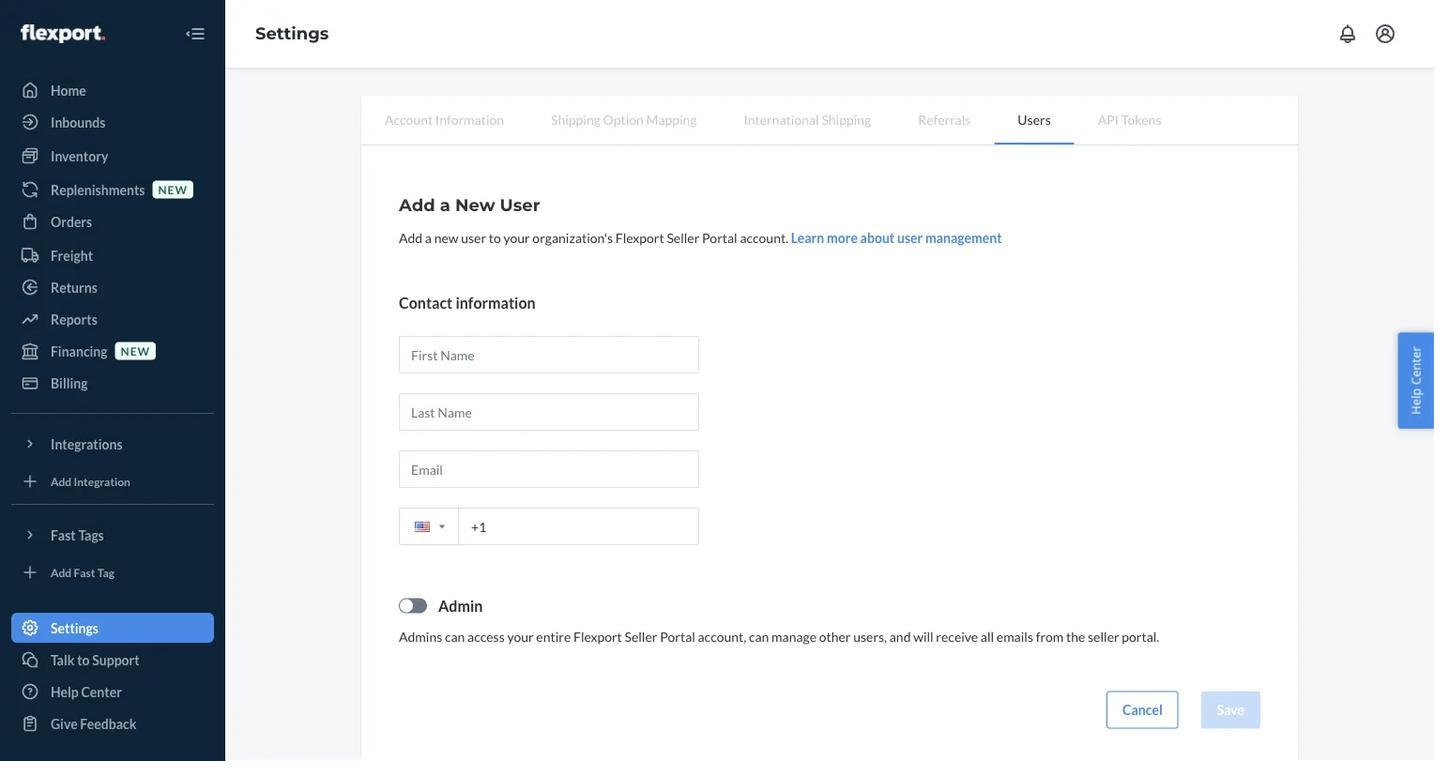 Task type: vqa. For each thing, say whether or not it's contained in the screenshot.
the is
no



Task type: describe. For each thing, give the bounding box(es) containing it.
replenishments
[[51, 182, 145, 198]]

2 user from the left
[[898, 230, 923, 246]]

referrals tab
[[895, 96, 995, 143]]

cancel button
[[1107, 692, 1179, 729]]

1 shipping from the left
[[551, 111, 601, 127]]

api
[[1098, 111, 1119, 127]]

1 horizontal spatial seller
[[667, 230, 700, 246]]

seller
[[1088, 629, 1120, 645]]

users
[[1018, 111, 1051, 127]]

home
[[51, 82, 86, 98]]

international shipping tab
[[721, 96, 895, 143]]

integrations button
[[11, 429, 214, 459]]

freight
[[51, 247, 93, 263]]

portal.
[[1122, 629, 1160, 645]]

account
[[385, 111, 433, 127]]

inbounds
[[51, 114, 105, 130]]

add a new user
[[399, 194, 540, 215]]

about
[[861, 230, 895, 246]]

1 vertical spatial settings
[[51, 620, 99, 636]]

Email text field
[[399, 451, 700, 488]]

information
[[456, 293, 536, 312]]

receive
[[937, 629, 979, 645]]

new
[[455, 194, 495, 215]]

orders
[[51, 214, 92, 230]]

talk
[[51, 652, 75, 668]]

add for add a new user to your organization's flexport seller portal account. learn more about user management
[[399, 230, 423, 246]]

2 can from the left
[[749, 629, 769, 645]]

1 vertical spatial seller
[[625, 629, 658, 645]]

1 horizontal spatial settings link
[[255, 23, 329, 44]]

add fast tag
[[51, 566, 114, 579]]

other
[[819, 629, 851, 645]]

reports link
[[11, 304, 214, 334]]

a for new
[[425, 230, 432, 246]]

help center button
[[1399, 333, 1435, 429]]

account information
[[385, 111, 504, 127]]

from
[[1036, 629, 1064, 645]]

access
[[468, 629, 505, 645]]

1 vertical spatial flexport
[[574, 629, 622, 645]]

0 vertical spatial flexport
[[616, 230, 665, 246]]

give feedback button
[[11, 709, 214, 739]]

account,
[[698, 629, 747, 645]]

give feedback
[[51, 716, 137, 732]]

shipping option mapping
[[551, 111, 697, 127]]

more
[[827, 230, 858, 246]]

new for financing
[[121, 344, 150, 358]]

fast tags
[[51, 527, 104, 543]]

to inside talk to support button
[[77, 652, 90, 668]]

shipping option mapping tab
[[528, 96, 721, 143]]

1 vertical spatial help
[[51, 684, 79, 700]]

option
[[603, 111, 644, 127]]

add for add fast tag
[[51, 566, 72, 579]]

learn more about user management button
[[791, 228, 1003, 247]]

help center inside help center link
[[51, 684, 122, 700]]

flexport logo image
[[21, 24, 105, 43]]

fast inside dropdown button
[[51, 527, 76, 543]]

help center link
[[11, 677, 214, 707]]

tag
[[97, 566, 114, 579]]

center inside help center link
[[81, 684, 122, 700]]

feedback
[[80, 716, 137, 732]]

1 can from the left
[[445, 629, 465, 645]]

united states: + 1 image
[[439, 525, 445, 529]]

open notifications image
[[1337, 23, 1360, 45]]

billing
[[51, 375, 88, 391]]

0 vertical spatial settings
[[255, 23, 329, 44]]

integrations
[[51, 436, 123, 452]]

admins can access your entire flexport seller portal account, can manage other users, and will receive all emails from the seller portal.
[[399, 629, 1160, 645]]

manage
[[772, 629, 817, 645]]



Task type: locate. For each thing, give the bounding box(es) containing it.
1 vertical spatial settings link
[[11, 613, 214, 643]]

mapping
[[646, 111, 697, 127]]

contact information
[[399, 293, 536, 312]]

seller left 'account,'
[[625, 629, 658, 645]]

0 vertical spatial center
[[1408, 347, 1425, 385]]

seller
[[667, 230, 700, 246], [625, 629, 658, 645]]

user
[[461, 230, 486, 246], [898, 230, 923, 246]]

0 vertical spatial help
[[1408, 388, 1425, 415]]

emails
[[997, 629, 1034, 645]]

add left new
[[399, 194, 435, 215]]

1 horizontal spatial shipping
[[822, 111, 872, 127]]

0 horizontal spatial seller
[[625, 629, 658, 645]]

a left new
[[440, 194, 451, 215]]

1 vertical spatial new
[[434, 230, 459, 246]]

inventory link
[[11, 141, 214, 171]]

1 horizontal spatial user
[[898, 230, 923, 246]]

add a new user to your organization's flexport seller portal account. learn more about user management
[[399, 230, 1003, 246]]

billing link
[[11, 368, 214, 398]]

fast
[[51, 527, 76, 543], [74, 566, 95, 579]]

api tokens tab
[[1075, 96, 1185, 143]]

0 vertical spatial to
[[489, 230, 501, 246]]

1 vertical spatial to
[[77, 652, 90, 668]]

1 vertical spatial fast
[[74, 566, 95, 579]]

inbounds link
[[11, 107, 214, 137]]

0 vertical spatial your
[[504, 230, 530, 246]]

0 horizontal spatial a
[[425, 230, 432, 246]]

user right about
[[898, 230, 923, 246]]

entire
[[537, 629, 571, 645]]

1 horizontal spatial center
[[1408, 347, 1425, 385]]

1 horizontal spatial new
[[158, 183, 188, 196]]

add integration link
[[11, 467, 214, 497]]

add for add a new user
[[399, 194, 435, 215]]

to
[[489, 230, 501, 246], [77, 652, 90, 668]]

all
[[981, 629, 994, 645]]

a
[[440, 194, 451, 215], [425, 230, 432, 246]]

account.
[[740, 230, 789, 246]]

shipping
[[551, 111, 601, 127], [822, 111, 872, 127]]

user down new
[[461, 230, 486, 246]]

admins
[[399, 629, 443, 645]]

settings
[[255, 23, 329, 44], [51, 620, 99, 636]]

0 horizontal spatial center
[[81, 684, 122, 700]]

tags
[[78, 527, 104, 543]]

1 vertical spatial a
[[425, 230, 432, 246]]

2 vertical spatial new
[[121, 344, 150, 358]]

new down add a new user
[[434, 230, 459, 246]]

api tokens
[[1098, 111, 1162, 127]]

referrals
[[918, 111, 971, 127]]

returns link
[[11, 272, 214, 302]]

open account menu image
[[1375, 23, 1397, 45]]

Last Name text field
[[399, 393, 700, 431]]

the
[[1067, 629, 1086, 645]]

1 vertical spatial center
[[81, 684, 122, 700]]

save button
[[1202, 692, 1261, 729]]

fast tags button
[[11, 520, 214, 550]]

will
[[914, 629, 934, 645]]

0 vertical spatial settings link
[[255, 23, 329, 44]]

contact
[[399, 293, 453, 312]]

seller left account.
[[667, 230, 700, 246]]

freight link
[[11, 240, 214, 270]]

tokens
[[1122, 111, 1162, 127]]

financing
[[51, 343, 108, 359]]

flexport right organization's
[[616, 230, 665, 246]]

portal left 'account,'
[[660, 629, 696, 645]]

1 horizontal spatial a
[[440, 194, 451, 215]]

shipping right international
[[822, 111, 872, 127]]

give
[[51, 716, 78, 732]]

talk to support button
[[11, 645, 214, 675]]

your left entire
[[507, 629, 534, 645]]

can left access
[[445, 629, 465, 645]]

add integration
[[51, 475, 130, 488]]

your down user
[[504, 230, 530, 246]]

1 horizontal spatial help center
[[1408, 347, 1425, 415]]

international shipping
[[744, 111, 872, 127]]

and
[[890, 629, 911, 645]]

new for replenishments
[[158, 183, 188, 196]]

1 vertical spatial your
[[507, 629, 534, 645]]

2 shipping from the left
[[822, 111, 872, 127]]

reports
[[51, 311, 97, 327]]

add up contact
[[399, 230, 423, 246]]

help
[[1408, 388, 1425, 415], [51, 684, 79, 700]]

add left integration
[[51, 475, 72, 488]]

portal
[[702, 230, 738, 246], [660, 629, 696, 645]]

talk to support
[[51, 652, 140, 668]]

0 horizontal spatial shipping
[[551, 111, 601, 127]]

management
[[926, 230, 1003, 246]]

0 horizontal spatial help center
[[51, 684, 122, 700]]

0 vertical spatial a
[[440, 194, 451, 215]]

admin
[[439, 597, 483, 615]]

1 horizontal spatial can
[[749, 629, 769, 645]]

0 horizontal spatial user
[[461, 230, 486, 246]]

add for add integration
[[51, 475, 72, 488]]

account information tab
[[362, 96, 528, 143]]

add fast tag link
[[11, 558, 214, 588]]

0 horizontal spatial help
[[51, 684, 79, 700]]

1 vertical spatial help center
[[51, 684, 122, 700]]

save
[[1218, 703, 1245, 719]]

0 horizontal spatial settings link
[[11, 613, 214, 643]]

orders link
[[11, 207, 214, 237]]

center
[[1408, 347, 1425, 385], [81, 684, 122, 700]]

settings link
[[255, 23, 329, 44], [11, 613, 214, 643]]

new up orders link
[[158, 183, 188, 196]]

0 horizontal spatial settings
[[51, 620, 99, 636]]

can
[[445, 629, 465, 645], [749, 629, 769, 645]]

flexport
[[616, 230, 665, 246], [574, 629, 622, 645]]

new down reports link
[[121, 344, 150, 358]]

1 horizontal spatial settings
[[255, 23, 329, 44]]

information
[[436, 111, 504, 127]]

add down fast tags
[[51, 566, 72, 579]]

1 horizontal spatial help
[[1408, 388, 1425, 415]]

center inside "help center" button
[[1408, 347, 1425, 385]]

help center
[[1408, 347, 1425, 415], [51, 684, 122, 700]]

1 (702) 123-4567 telephone field
[[399, 508, 700, 545]]

users,
[[854, 629, 887, 645]]

flexport right entire
[[574, 629, 622, 645]]

help center inside button
[[1408, 347, 1425, 415]]

fast left tag
[[74, 566, 95, 579]]

learn
[[791, 230, 825, 246]]

fast left "tags"
[[51, 527, 76, 543]]

1 horizontal spatial to
[[489, 230, 501, 246]]

0 horizontal spatial portal
[[660, 629, 696, 645]]

home link
[[11, 75, 214, 105]]

integration
[[74, 475, 130, 488]]

1 horizontal spatial portal
[[702, 230, 738, 246]]

international
[[744, 111, 819, 127]]

add
[[399, 194, 435, 215], [399, 230, 423, 246], [51, 475, 72, 488], [51, 566, 72, 579]]

new
[[158, 183, 188, 196], [434, 230, 459, 246], [121, 344, 150, 358]]

tab list containing account information
[[362, 96, 1299, 146]]

inventory
[[51, 148, 108, 164]]

returns
[[51, 279, 97, 295]]

First Name text field
[[399, 336, 700, 374]]

1 user from the left
[[461, 230, 486, 246]]

user
[[500, 194, 540, 215]]

0 vertical spatial fast
[[51, 527, 76, 543]]

organization's
[[533, 230, 613, 246]]

to down new
[[489, 230, 501, 246]]

portal left account.
[[702, 230, 738, 246]]

a for new
[[440, 194, 451, 215]]

cancel
[[1123, 703, 1163, 719]]

close navigation image
[[184, 23, 207, 45]]

support
[[92, 652, 140, 668]]

0 vertical spatial help center
[[1408, 347, 1425, 415]]

2 horizontal spatial new
[[434, 230, 459, 246]]

can left manage
[[749, 629, 769, 645]]

0 horizontal spatial to
[[77, 652, 90, 668]]

0 horizontal spatial can
[[445, 629, 465, 645]]

0 vertical spatial portal
[[702, 230, 738, 246]]

to right talk
[[77, 652, 90, 668]]

shipping left option
[[551, 111, 601, 127]]

users tab
[[995, 96, 1075, 145]]

0 vertical spatial seller
[[667, 230, 700, 246]]

help inside button
[[1408, 388, 1425, 415]]

0 vertical spatial new
[[158, 183, 188, 196]]

1 vertical spatial portal
[[660, 629, 696, 645]]

0 horizontal spatial new
[[121, 344, 150, 358]]

a down add a new user
[[425, 230, 432, 246]]

tab list
[[362, 96, 1299, 146]]



